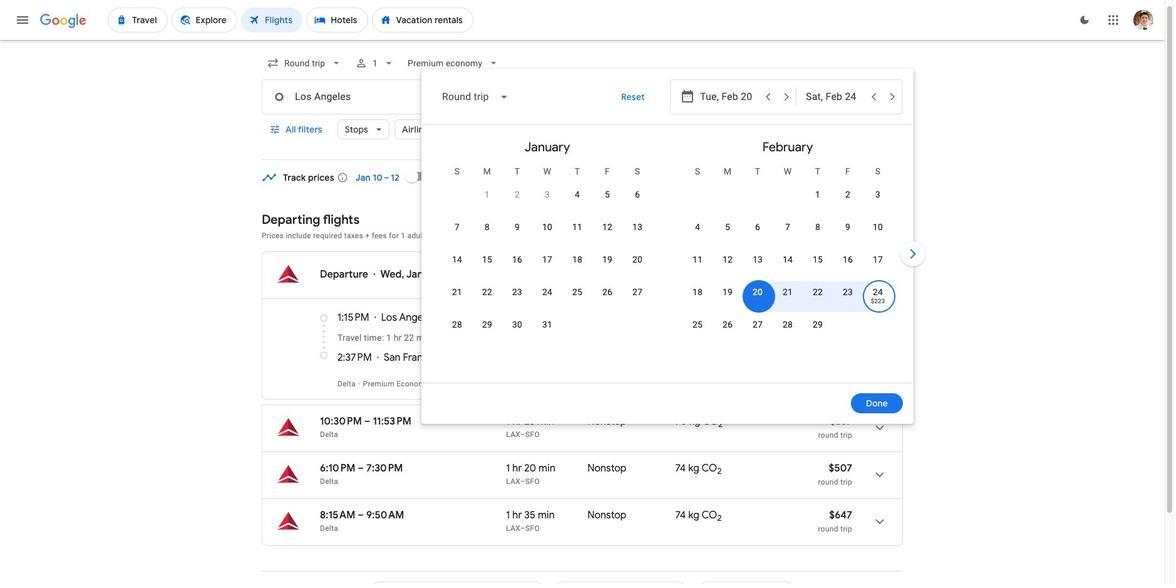 Task type: vqa. For each thing, say whether or not it's contained in the screenshot.
Galle Face Green image
no



Task type: locate. For each thing, give the bounding box(es) containing it.
2 row group from the left
[[668, 130, 908, 378]]

row down tue, jan 23 element
[[442, 313, 562, 349]]

thu, feb 22 element
[[813, 286, 823, 299]]

find the best price region
[[262, 162, 903, 203]]

None text field
[[262, 80, 458, 115]]

thu, jan 11 element
[[572, 221, 582, 234]]

main content
[[262, 162, 903, 557]]

row
[[472, 178, 653, 219], [803, 178, 893, 219], [442, 215, 653, 251], [683, 215, 893, 251], [442, 248, 653, 284], [683, 248, 893, 284], [442, 281, 653, 316], [683, 281, 893, 316], [442, 313, 562, 349], [683, 313, 833, 349]]

2 nonstop flight. element from the top
[[588, 463, 627, 477]]

367 US dollars text field
[[830, 416, 852, 428]]

367 US dollars text field
[[830, 262, 852, 275]]

flight details. leaves los angeles international airport at 8:15 am on wednesday, january 10 and arrives at san francisco international airport at 9:50 am on wednesday, january 10. image
[[865, 507, 895, 537]]

row up "wed, jan 10" element
[[472, 178, 653, 219]]

tue, feb 6 element
[[755, 221, 760, 234]]

sat, jan 27 element
[[632, 286, 643, 299]]

mon, feb 12 element
[[723, 254, 733, 266]]

thu, feb 8 element
[[815, 221, 820, 234]]

507 US dollars text field
[[829, 463, 852, 475]]

tue, jan 30 element
[[512, 319, 522, 331]]

wed, feb 28 element
[[783, 319, 793, 331]]

wed, jan 24 element
[[542, 286, 552, 299]]

nonstop flight. element for the total duration 1 hr 20 min. element
[[588, 463, 627, 477]]

, 223 us dollars element
[[871, 299, 885, 305]]

0 vertical spatial nonstop flight. element
[[588, 416, 627, 430]]

nonstop flight. element
[[588, 416, 627, 430], [588, 463, 627, 477], [588, 510, 627, 524]]

mon, feb 19 element
[[723, 286, 733, 299]]

wed, jan 17 element
[[542, 254, 552, 266]]

row up the fri, feb 9 element
[[803, 178, 893, 219]]

2 vertical spatial nonstop flight. element
[[588, 510, 627, 524]]

Arrival time: 2:37 PM. text field
[[338, 352, 372, 364]]

row group
[[427, 130, 668, 378], [668, 130, 908, 378]]

tue, feb 13 element
[[753, 254, 763, 266]]

flight details. leaves los angeles international airport at 1:15 pm on wednesday, january 10 and arrives at san francisco international airport at 2:37 pm on wednesday, january 10. image
[[872, 267, 887, 282]]

Arrival time: 11:53 PM. text field
[[373, 416, 411, 428]]

Departure time: 8:15 AM. text field
[[320, 510, 355, 522]]

mon, jan 1 element
[[485, 189, 490, 201]]

mon, jan 15 element
[[482, 254, 492, 266]]

row down tue, feb 20, departure date. element
[[683, 313, 833, 349]]

tue, feb 20, departure date. element
[[753, 286, 763, 299]]

Return text field
[[806, 80, 864, 114]]

leaves los angeles international airport at 6:10 pm on wednesday, january 10 and arrives at san francisco international airport at 7:30 pm on wednesday, january 10. element
[[320, 463, 403, 475]]

sat, feb 10 element
[[873, 221, 883, 234]]

sun, jan 7 element
[[455, 221, 460, 234]]

1 row group from the left
[[427, 130, 668, 378]]

wed, jan 31 element
[[542, 319, 552, 331]]

 image
[[431, 380, 434, 389]]

thu, feb 1 element
[[815, 189, 820, 201]]

grid
[[427, 130, 908, 391]]

wed, jan 3 element
[[545, 189, 550, 201]]

Departure text field
[[700, 80, 758, 114], [700, 80, 758, 114]]

sun, feb 4 element
[[695, 221, 700, 234]]

sat, jan 6 element
[[635, 189, 640, 201]]

sat, feb 3 element
[[875, 189, 881, 201]]

leaves los angeles international airport at 10:30 pm on wednesday, january 10 and arrives at san francisco international airport at 11:53 pm on wednesday, january 10. element
[[320, 416, 411, 428]]

sat, jan 13 element
[[632, 221, 643, 234]]

total duration 1 hr 20 min. element
[[506, 463, 588, 477]]

departure text field for return text field
[[700, 80, 758, 114]]

total duration 1 hr 35 min. element
[[506, 510, 588, 524]]

None search field
[[262, 48, 928, 425]]

fri, jan 19 element
[[602, 254, 613, 266]]

row up wed, jan 17 'element'
[[442, 215, 653, 251]]

sun, feb 25 element
[[693, 319, 703, 331]]

None field
[[262, 52, 348, 75], [403, 52, 505, 75], [432, 82, 519, 112], [262, 52, 348, 75], [403, 52, 505, 75], [432, 82, 519, 112]]

Departure time: 6:10 PM. text field
[[320, 463, 355, 475]]

1 vertical spatial nonstop flight. element
[[588, 463, 627, 477]]

3 nonstop flight. element from the top
[[588, 510, 627, 524]]

sun, jan 21 element
[[452, 286, 462, 299]]

1 nonstop flight. element from the top
[[588, 416, 627, 430]]

thu, feb 29 element
[[813, 319, 823, 331]]



Task type: describe. For each thing, give the bounding box(es) containing it.
next image
[[898, 239, 928, 269]]

tue, jan 23 element
[[512, 286, 522, 299]]

row up the wed, feb 28 element
[[683, 281, 893, 316]]

nonstop flight. element for total duration 1 hr 23 min. element
[[588, 416, 627, 430]]

fri, feb 9 element
[[845, 221, 850, 234]]

leaves los angeles international airport at 8:15 am on wednesday, january 10 and arrives at san francisco international airport at 9:50 am on wednesday, january 10. element
[[320, 510, 404, 522]]

sun, jan 14 element
[[452, 254, 462, 266]]

sun, feb 11 element
[[693, 254, 703, 266]]

flight details. leaves los angeles international airport at 10:30 pm on wednesday, january 10 and arrives at san francisco international airport at 11:53 pm on wednesday, january 10. image
[[865, 413, 895, 443]]

sat, feb 17 element
[[873, 254, 883, 266]]

fri, feb 23 element
[[843, 286, 853, 299]]

thu, jan 4 element
[[575, 189, 580, 201]]

Arrival time: 9:50 AM. text field
[[366, 510, 404, 522]]

mon, feb 5 element
[[725, 221, 730, 234]]

departure text field for return text box
[[700, 80, 758, 114]]

nonstop flight. element for total duration 1 hr 35 min. element
[[588, 510, 627, 524]]

fri, feb 2 element
[[845, 189, 850, 201]]

Departure time: 10:30 PM. text field
[[320, 416, 362, 428]]

tue, feb 27 element
[[753, 319, 763, 331]]

thu, feb 15 element
[[813, 254, 823, 266]]

mon, feb 26 element
[[723, 319, 733, 331]]

thu, jan 25 element
[[572, 286, 582, 299]]

tue, jan 16 element
[[512, 254, 522, 266]]

Return text field
[[806, 80, 864, 114]]

tue, jan 2 element
[[515, 189, 520, 201]]

thu, jan 18 element
[[572, 254, 582, 266]]

wed, feb 7 element
[[785, 221, 790, 234]]

sun, jan 28 element
[[452, 319, 462, 331]]

tue, jan 9 element
[[515, 221, 520, 234]]

wed, feb 21 element
[[783, 286, 793, 299]]

row up wed, jan 24 'element'
[[442, 248, 653, 284]]

total duration 1 hr 23 min. element
[[506, 416, 588, 430]]

sun, feb 18 element
[[693, 286, 703, 299]]

row up wed, jan 31 element
[[442, 281, 653, 316]]

fri, jan 5 element
[[605, 189, 610, 201]]

sat, feb 24, return date. element
[[873, 286, 883, 299]]

sat, jan 20 element
[[632, 254, 643, 266]]

647 US dollars text field
[[829, 510, 852, 522]]

mon, jan 29 element
[[482, 319, 492, 331]]

swap origin and destination. image
[[453, 90, 468, 105]]

Departure time: 1:15 PM. text field
[[338, 312, 369, 324]]

mon, jan 22 element
[[482, 286, 492, 299]]

learn more about tracked prices image
[[337, 172, 348, 183]]

row up wed, feb 21 element
[[683, 248, 893, 284]]

fri, feb 16 element
[[843, 254, 853, 266]]

fri, jan 12 element
[[602, 221, 613, 234]]

row up wed, feb 14 element
[[683, 215, 893, 251]]

change appearance image
[[1070, 5, 1100, 35]]

wed, feb 14 element
[[783, 254, 793, 266]]

main menu image
[[15, 13, 30, 28]]

wed, jan 10 element
[[542, 221, 552, 234]]

flight details. leaves los angeles international airport at 6:10 pm on wednesday, january 10 and arrives at san francisco international airport at 7:30 pm on wednesday, january 10. image
[[865, 460, 895, 490]]

fri, jan 26 element
[[602, 286, 613, 299]]

mon, jan 8 element
[[485, 221, 490, 234]]

Arrival time: 7:30 PM. text field
[[366, 463, 403, 475]]



